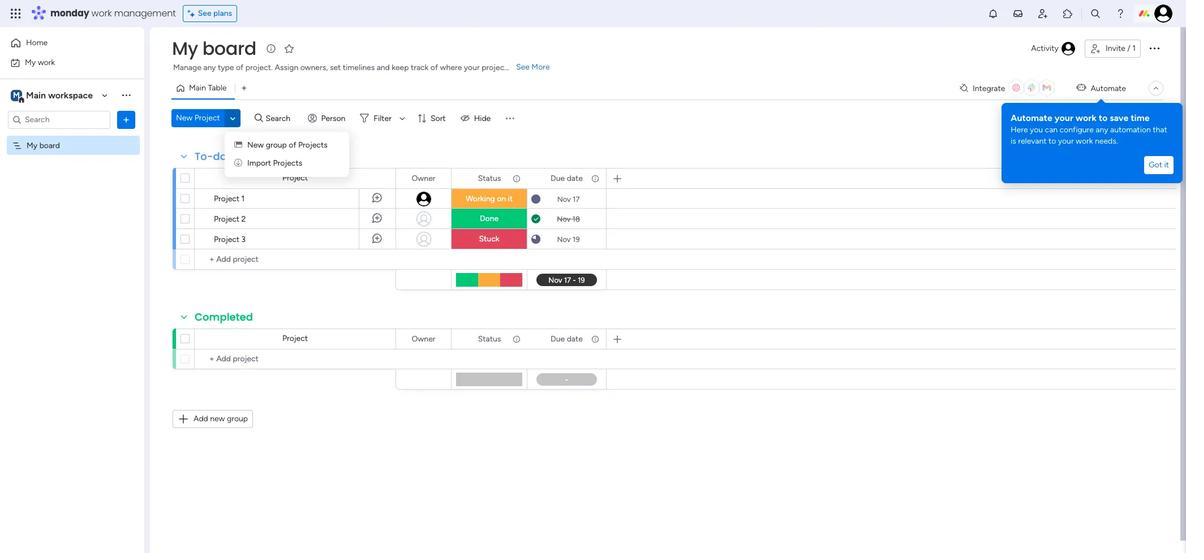 Task type: describe. For each thing, give the bounding box(es) containing it.
it inside button
[[1165, 160, 1170, 170]]

move to image
[[234, 159, 242, 168]]

nov for 2
[[557, 215, 571, 223]]

new project button
[[172, 109, 225, 127]]

filter
[[374, 114, 392, 123]]

project down import projects
[[282, 173, 308, 183]]

monday
[[50, 7, 89, 20]]

manage any type of project. assign owners, set timelines and keep track of where your project stands.
[[173, 63, 535, 72]]

home
[[26, 38, 48, 48]]

2 owner field from the top
[[409, 333, 438, 346]]

2 horizontal spatial of
[[431, 63, 438, 72]]

set
[[330, 63, 341, 72]]

automate your work to save time here you can configure any automation that is relevant to your work needs.
[[1011, 113, 1168, 146]]

assign
[[275, 63, 298, 72]]

1 horizontal spatial group
[[266, 140, 287, 150]]

time
[[1131, 113, 1150, 123]]

person button
[[303, 109, 352, 127]]

main for main table
[[189, 83, 206, 93]]

track
[[411, 63, 429, 72]]

nov 18
[[557, 215, 580, 223]]

see for see plans
[[198, 8, 212, 18]]

my inside list box
[[27, 141, 37, 150]]

invite
[[1106, 44, 1126, 53]]

configure
[[1060, 125, 1094, 135]]

new for new group of projects
[[247, 140, 264, 150]]

see more link
[[515, 62, 551, 73]]

project 2
[[214, 215, 246, 224]]

needs.
[[1095, 136, 1119, 146]]

any inside automate your work to save time here you can configure any automation that is relevant to your work needs.
[[1096, 125, 1109, 135]]

more
[[532, 62, 550, 72]]

1 vertical spatial it
[[508, 194, 513, 204]]

my work
[[25, 57, 55, 67]]

column information image for due date
[[591, 335, 600, 344]]

add new group button
[[173, 410, 253, 429]]

menu image
[[505, 113, 516, 124]]

project inside button
[[195, 113, 220, 123]]

Completed field
[[192, 310, 256, 325]]

keep
[[392, 63, 409, 72]]

my inside button
[[25, 57, 36, 67]]

project left 3
[[214, 235, 240, 245]]

options image
[[121, 114, 132, 125]]

completed
[[195, 310, 253, 324]]

relevant
[[1019, 136, 1047, 146]]

project
[[482, 63, 508, 72]]

board inside list box
[[39, 141, 60, 150]]

1 vertical spatial 1
[[242, 194, 245, 204]]

1 horizontal spatial of
[[289, 140, 296, 150]]

group image
[[234, 140, 242, 150]]

monday work management
[[50, 7, 176, 20]]

invite / 1 button
[[1085, 40, 1141, 58]]

invite / 1
[[1106, 44, 1136, 53]]

status field for to-do
[[475, 172, 504, 185]]

can
[[1045, 125, 1058, 135]]

new group of projects
[[247, 140, 328, 150]]

column information image for status
[[512, 335, 521, 344]]

2 due date from the top
[[551, 334, 583, 344]]

Search field
[[263, 110, 297, 126]]

do
[[213, 149, 227, 164]]

is
[[1011, 136, 1017, 146]]

collapse board header image
[[1152, 84, 1161, 93]]

hide button
[[456, 109, 498, 127]]

1 inside button
[[1133, 44, 1136, 53]]

due for first due date field from the top
[[551, 174, 565, 183]]

workspace
[[48, 90, 93, 100]]

2 vertical spatial your
[[1059, 136, 1074, 146]]

activity button
[[1027, 40, 1081, 58]]

invite members image
[[1038, 8, 1049, 19]]

status for completed
[[478, 334, 501, 344]]

got
[[1149, 160, 1163, 170]]

0 vertical spatial board
[[202, 36, 256, 61]]

1 date from the top
[[567, 174, 583, 183]]

0 horizontal spatial of
[[236, 63, 244, 72]]

0 vertical spatial projects
[[298, 140, 328, 150]]

stands.
[[510, 63, 535, 72]]

automation
[[1111, 125, 1151, 135]]

add new group
[[194, 414, 248, 424]]

17
[[573, 195, 580, 204]]

sort button
[[413, 109, 453, 127]]

1 vertical spatial projects
[[273, 159, 302, 168]]

automate your work to save time heading
[[1011, 112, 1174, 125]]

project up "project 2"
[[214, 194, 240, 204]]

/
[[1128, 44, 1131, 53]]

on
[[497, 194, 506, 204]]

timelines
[[343, 63, 375, 72]]

select product image
[[10, 8, 22, 19]]

filter button
[[356, 109, 409, 127]]

search everything image
[[1090, 8, 1102, 19]]

work up configure
[[1076, 113, 1097, 123]]

where
[[440, 63, 462, 72]]

notifications image
[[988, 8, 999, 19]]

type
[[218, 63, 234, 72]]

1 due date from the top
[[551, 174, 583, 183]]

18
[[573, 215, 580, 223]]

got it
[[1149, 160, 1170, 170]]

see for see more
[[516, 62, 530, 72]]

work right monday
[[91, 7, 112, 20]]

automate for automate
[[1091, 84, 1127, 93]]



Task type: locate. For each thing, give the bounding box(es) containing it.
project left angle down 'image'
[[195, 113, 220, 123]]

add view image
[[242, 84, 247, 93]]

0 vertical spatial due date
[[551, 174, 583, 183]]

Search in workspace field
[[24, 113, 95, 126]]

nov left 18
[[557, 215, 571, 223]]

add to favorites image
[[284, 43, 295, 54]]

new for new project
[[176, 113, 193, 123]]

import
[[247, 159, 271, 168]]

1 up 2
[[242, 194, 245, 204]]

0 horizontal spatial any
[[203, 63, 216, 72]]

working
[[466, 194, 495, 204]]

1 vertical spatial board
[[39, 141, 60, 150]]

1 horizontal spatial column information image
[[591, 335, 600, 344]]

new down main table "button"
[[176, 113, 193, 123]]

done
[[480, 214, 499, 224]]

arrow down image
[[396, 112, 409, 125]]

nov left 19
[[557, 235, 571, 244]]

owners,
[[300, 63, 328, 72]]

group up import projects
[[266, 140, 287, 150]]

1 horizontal spatial see
[[516, 62, 530, 72]]

new project
[[176, 113, 220, 123]]

projects
[[298, 140, 328, 150], [273, 159, 302, 168]]

group inside button
[[227, 414, 248, 424]]

inbox image
[[1013, 8, 1024, 19]]

board up type
[[202, 36, 256, 61]]

0 horizontal spatial see
[[198, 8, 212, 18]]

project
[[195, 113, 220, 123], [282, 173, 308, 183], [214, 194, 240, 204], [214, 215, 240, 224], [214, 235, 240, 245], [282, 334, 308, 344]]

2 vertical spatial nov
[[557, 235, 571, 244]]

workspace image
[[11, 89, 22, 102]]

19
[[573, 235, 580, 244]]

my down search in workspace field
[[27, 141, 37, 150]]

person
[[321, 114, 346, 123]]

Status field
[[475, 172, 504, 185], [475, 333, 504, 346]]

Due date field
[[548, 172, 586, 185], [548, 333, 586, 346]]

board down search in workspace field
[[39, 141, 60, 150]]

main table
[[189, 83, 227, 93]]

0 vertical spatial column information image
[[591, 174, 600, 183]]

My board field
[[169, 36, 259, 61]]

0 vertical spatial automate
[[1091, 84, 1127, 93]]

1 horizontal spatial any
[[1096, 125, 1109, 135]]

1 vertical spatial nov
[[557, 215, 571, 223]]

my down "home"
[[25, 57, 36, 67]]

see more
[[516, 62, 550, 72]]

0 horizontal spatial main
[[26, 90, 46, 100]]

0 horizontal spatial automate
[[1011, 113, 1053, 123]]

0 vertical spatial status
[[478, 174, 501, 183]]

projects down person popup button
[[298, 140, 328, 150]]

new
[[210, 414, 225, 424]]

v2 done deadline image
[[532, 214, 541, 224]]

0 horizontal spatial column information image
[[512, 174, 521, 183]]

0 vertical spatial due
[[551, 174, 565, 183]]

see left more
[[516, 62, 530, 72]]

1 owner field from the top
[[409, 172, 438, 185]]

1 vertical spatial due date field
[[548, 333, 586, 346]]

1 vertical spatial to
[[1049, 136, 1057, 146]]

dapulse integrations image
[[960, 84, 969, 93]]

Owner field
[[409, 172, 438, 185], [409, 333, 438, 346]]

your down configure
[[1059, 136, 1074, 146]]

owner
[[412, 174, 436, 183], [412, 334, 436, 344]]

1 vertical spatial new
[[247, 140, 264, 150]]

integrate
[[973, 84, 1006, 93]]

show board description image
[[264, 43, 278, 54]]

1 horizontal spatial column information image
[[591, 174, 600, 183]]

column information image
[[591, 174, 600, 183], [512, 335, 521, 344]]

0 vertical spatial nov
[[557, 195, 571, 204]]

2 date from the top
[[567, 334, 583, 344]]

due for first due date field from the bottom
[[551, 334, 565, 344]]

2
[[242, 215, 246, 224]]

angle down image
[[230, 114, 236, 123]]

0 vertical spatial owner field
[[409, 172, 438, 185]]

0 horizontal spatial to
[[1049, 136, 1057, 146]]

1 vertical spatial column information image
[[591, 335, 600, 344]]

that
[[1153, 125, 1168, 135]]

automate inside automate your work to save time here you can configure any automation that is relevant to your work needs.
[[1011, 113, 1053, 123]]

nov left 17
[[557, 195, 571, 204]]

see inside button
[[198, 8, 212, 18]]

project 3
[[214, 235, 246, 245]]

0 horizontal spatial 1
[[242, 194, 245, 204]]

of right the track at the left of page
[[431, 63, 438, 72]]

1 vertical spatial status field
[[475, 333, 504, 346]]

2 status from the top
[[478, 334, 501, 344]]

2 due from the top
[[551, 334, 565, 344]]

0 horizontal spatial board
[[39, 141, 60, 150]]

projects down new group of projects
[[273, 159, 302, 168]]

column information image
[[512, 174, 521, 183], [591, 335, 600, 344]]

hide
[[474, 114, 491, 123]]

1 vertical spatial date
[[567, 334, 583, 344]]

project 1
[[214, 194, 245, 204]]

nov 17
[[557, 195, 580, 204]]

your up can at top
[[1055, 113, 1074, 123]]

+ Add project text field
[[200, 253, 391, 267]]

project left 2
[[214, 215, 240, 224]]

autopilot image
[[1077, 81, 1087, 95]]

your right where
[[464, 63, 480, 72]]

apps image
[[1063, 8, 1074, 19]]

to down can at top
[[1049, 136, 1057, 146]]

1 vertical spatial see
[[516, 62, 530, 72]]

1 horizontal spatial 1
[[1133, 44, 1136, 53]]

it right got
[[1165, 160, 1170, 170]]

home button
[[7, 34, 122, 52]]

main workspace
[[26, 90, 93, 100]]

my board list box
[[0, 134, 144, 308]]

0 vertical spatial your
[[464, 63, 480, 72]]

v2 search image
[[255, 112, 263, 125]]

nov 19
[[557, 235, 580, 244]]

see plans button
[[183, 5, 237, 22]]

0 vertical spatial to
[[1099, 113, 1108, 123]]

of up import projects
[[289, 140, 296, 150]]

column information image for status
[[512, 174, 521, 183]]

main right the workspace image
[[26, 90, 46, 100]]

any up needs.
[[1096, 125, 1109, 135]]

m
[[13, 90, 20, 100]]

work
[[91, 7, 112, 20], [38, 57, 55, 67], [1076, 113, 1097, 123], [1076, 136, 1093, 146]]

help image
[[1115, 8, 1127, 19]]

0 vertical spatial any
[[203, 63, 216, 72]]

1 status from the top
[[478, 174, 501, 183]]

+ Add project text field
[[200, 353, 391, 366]]

0 vertical spatial new
[[176, 113, 193, 123]]

main for main workspace
[[26, 90, 46, 100]]

1 due from the top
[[551, 174, 565, 183]]

my
[[172, 36, 198, 61], [25, 57, 36, 67], [27, 141, 37, 150]]

main inside workspace selection element
[[26, 90, 46, 100]]

2 nov from the top
[[557, 215, 571, 223]]

project.
[[246, 63, 273, 72]]

my board down search in workspace field
[[27, 141, 60, 150]]

1 vertical spatial group
[[227, 414, 248, 424]]

1 right /
[[1133, 44, 1136, 53]]

1 vertical spatial due date
[[551, 334, 583, 344]]

work inside button
[[38, 57, 55, 67]]

3
[[242, 235, 246, 245]]

import projects
[[247, 159, 302, 168]]

0 horizontal spatial column information image
[[512, 335, 521, 344]]

0 horizontal spatial group
[[227, 414, 248, 424]]

option
[[0, 135, 144, 138]]

add
[[194, 414, 208, 424]]

1 vertical spatial column information image
[[512, 335, 521, 344]]

1 horizontal spatial board
[[202, 36, 256, 61]]

1 horizontal spatial new
[[247, 140, 264, 150]]

project up + add project text box
[[282, 334, 308, 344]]

automate right autopilot image
[[1091, 84, 1127, 93]]

1 vertical spatial due
[[551, 334, 565, 344]]

1 vertical spatial owner field
[[409, 333, 438, 346]]

2 due date field from the top
[[548, 333, 586, 346]]

to-do
[[195, 149, 227, 164]]

options image
[[1148, 41, 1162, 55]]

my up manage
[[172, 36, 198, 61]]

status for to-do
[[478, 174, 501, 183]]

my board
[[172, 36, 256, 61], [27, 141, 60, 150]]

status field for completed
[[475, 333, 504, 346]]

any left type
[[203, 63, 216, 72]]

1 vertical spatial my board
[[27, 141, 60, 150]]

1 horizontal spatial main
[[189, 83, 206, 93]]

date
[[567, 174, 583, 183], [567, 334, 583, 344]]

0 vertical spatial owner
[[412, 174, 436, 183]]

to-
[[195, 149, 213, 164]]

0 vertical spatial date
[[567, 174, 583, 183]]

it right "on"
[[508, 194, 513, 204]]

due
[[551, 174, 565, 183], [551, 334, 565, 344]]

save
[[1110, 113, 1129, 123]]

activity
[[1032, 44, 1059, 53]]

automate up you
[[1011, 113, 1053, 123]]

0 vertical spatial 1
[[1133, 44, 1136, 53]]

my board inside my board list box
[[27, 141, 60, 150]]

To-do field
[[192, 149, 229, 164]]

0 vertical spatial my board
[[172, 36, 256, 61]]

to left save
[[1099, 113, 1108, 123]]

plans
[[213, 8, 232, 18]]

owner for 2nd owner field
[[412, 334, 436, 344]]

see
[[198, 8, 212, 18], [516, 62, 530, 72]]

2 owner from the top
[[412, 334, 436, 344]]

main inside "button"
[[189, 83, 206, 93]]

1 nov from the top
[[557, 195, 571, 204]]

management
[[114, 7, 176, 20]]

0 vertical spatial due date field
[[548, 172, 586, 185]]

stuck
[[479, 234, 500, 244]]

0 vertical spatial column information image
[[512, 174, 521, 183]]

table
[[208, 83, 227, 93]]

and
[[377, 63, 390, 72]]

2 status field from the top
[[475, 333, 504, 346]]

main left table
[[189, 83, 206, 93]]

owner for 2nd owner field from the bottom
[[412, 174, 436, 183]]

1 horizontal spatial my board
[[172, 36, 256, 61]]

work down configure
[[1076, 136, 1093, 146]]

1 status field from the top
[[475, 172, 504, 185]]

see plans
[[198, 8, 232, 18]]

0 horizontal spatial my board
[[27, 141, 60, 150]]

new
[[176, 113, 193, 123], [247, 140, 264, 150]]

1 due date field from the top
[[548, 172, 586, 185]]

1 vertical spatial automate
[[1011, 113, 1053, 123]]

my work button
[[7, 53, 122, 72]]

3 nov from the top
[[557, 235, 571, 244]]

work down "home"
[[38, 57, 55, 67]]

of right type
[[236, 63, 244, 72]]

it
[[1165, 160, 1170, 170], [508, 194, 513, 204]]

automate
[[1091, 84, 1127, 93], [1011, 113, 1053, 123]]

workspace selection element
[[11, 89, 95, 103]]

your
[[464, 63, 480, 72], [1055, 113, 1074, 123], [1059, 136, 1074, 146]]

here
[[1011, 125, 1028, 135]]

1
[[1133, 44, 1136, 53], [242, 194, 245, 204]]

0 vertical spatial status field
[[475, 172, 504, 185]]

new right 'group' icon
[[247, 140, 264, 150]]

column information image for due date
[[591, 174, 600, 183]]

nov
[[557, 195, 571, 204], [557, 215, 571, 223], [557, 235, 571, 244]]

new inside new project button
[[176, 113, 193, 123]]

board
[[202, 36, 256, 61], [39, 141, 60, 150]]

0 vertical spatial it
[[1165, 160, 1170, 170]]

workspace options image
[[121, 90, 132, 101]]

working on it
[[466, 194, 513, 204]]

1 vertical spatial status
[[478, 334, 501, 344]]

group right "new"
[[227, 414, 248, 424]]

1 vertical spatial any
[[1096, 125, 1109, 135]]

0 vertical spatial see
[[198, 8, 212, 18]]

0 horizontal spatial new
[[176, 113, 193, 123]]

automate for automate your work to save time here you can configure any automation that is relevant to your work needs.
[[1011, 113, 1053, 123]]

you
[[1030, 125, 1043, 135]]

manage
[[173, 63, 201, 72]]

my board up type
[[172, 36, 256, 61]]

1 horizontal spatial to
[[1099, 113, 1108, 123]]

1 horizontal spatial automate
[[1091, 84, 1127, 93]]

sort
[[431, 114, 446, 123]]

nov for 1
[[557, 195, 571, 204]]

jacob simon image
[[1155, 5, 1173, 23]]

1 vertical spatial your
[[1055, 113, 1074, 123]]

to
[[1099, 113, 1108, 123], [1049, 136, 1057, 146]]

1 owner from the top
[[412, 174, 436, 183]]

see left the plans
[[198, 8, 212, 18]]

got it button
[[1145, 156, 1174, 174]]

1 vertical spatial owner
[[412, 334, 436, 344]]

1 horizontal spatial it
[[1165, 160, 1170, 170]]

0 vertical spatial group
[[266, 140, 287, 150]]

0 horizontal spatial it
[[508, 194, 513, 204]]

main table button
[[172, 79, 235, 97]]



Task type: vqa. For each thing, say whether or not it's contained in the screenshot.
2nd owner from the bottom of the page
yes



